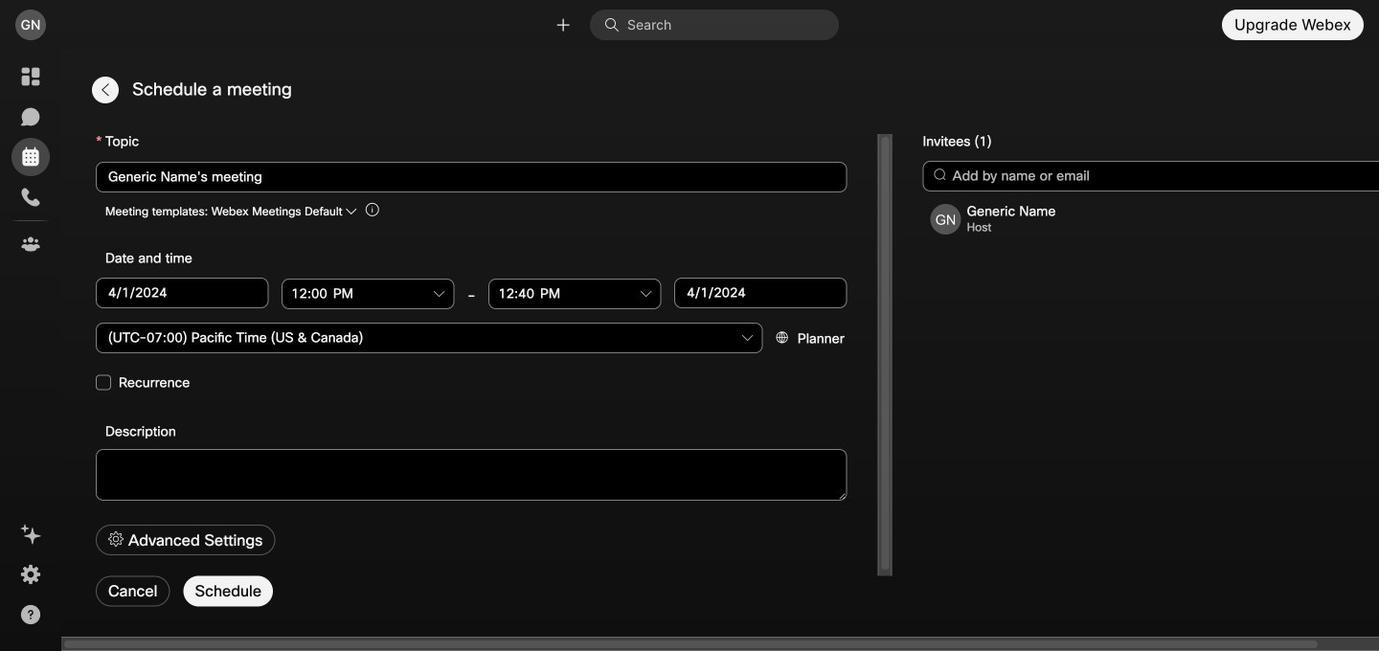 Task type: vqa. For each thing, say whether or not it's contained in the screenshot.
the Webex tab list
yes



Task type: locate. For each thing, give the bounding box(es) containing it.
webex tab list
[[11, 57, 50, 264]]

navigation
[[0, 50, 61, 652]]



